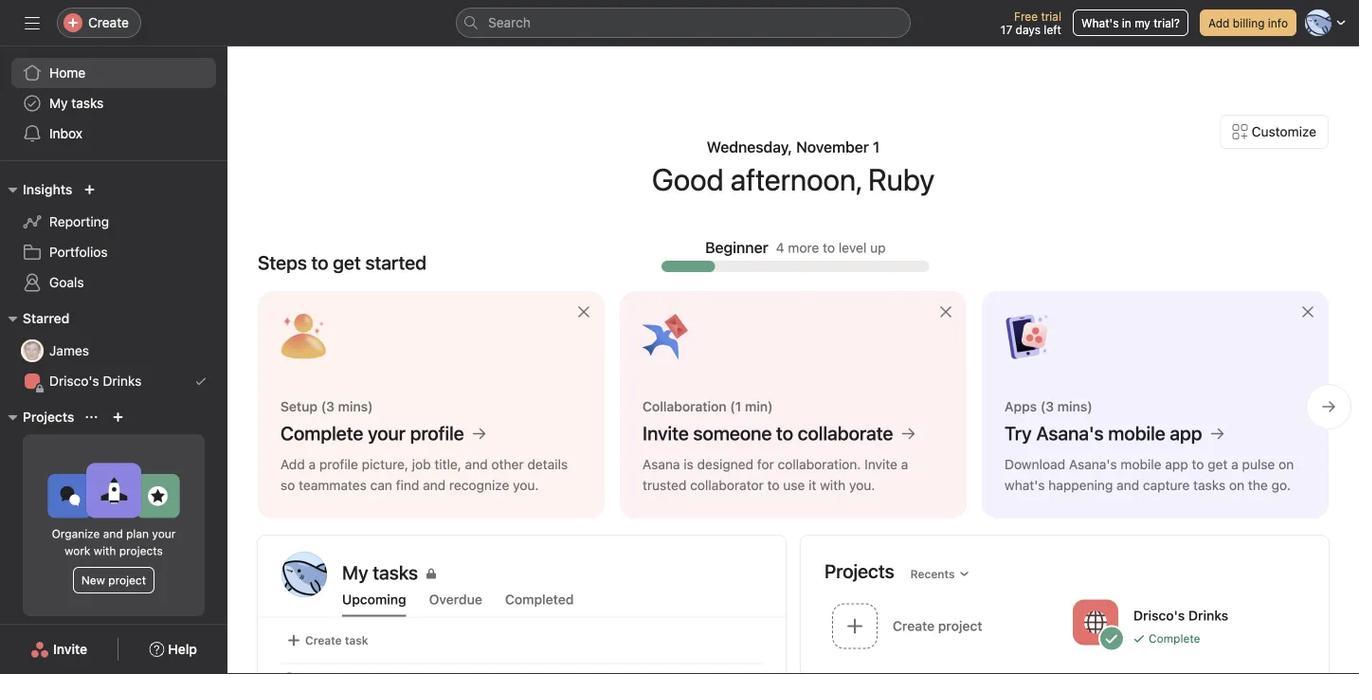 Task type: vqa. For each thing, say whether or not it's contained in the screenshot.
Save options Icon
no



Task type: describe. For each thing, give the bounding box(es) containing it.
james
[[49, 343, 89, 358]]

invite inside asana is designed for collaboration. invite a trusted collaborator to use it with you.
[[865, 456, 898, 472]]

help button
[[137, 632, 209, 666]]

info
[[1268, 16, 1288, 29]]

use
[[783, 477, 805, 493]]

goals link
[[11, 267, 216, 298]]

with inside organize and plan your work with projects
[[94, 544, 116, 557]]

go.
[[1272, 477, 1291, 493]]

hide sidebar image
[[25, 15, 40, 30]]

create project link
[[825, 597, 1066, 658]]

trial
[[1041, 9, 1062, 23]]

can
[[370, 477, 392, 493]]

global element
[[0, 46, 228, 160]]

trial?
[[1154, 16, 1180, 29]]

and up recognize
[[465, 456, 488, 472]]

create task button
[[282, 627, 373, 654]]

apps (3 mins)
[[1005, 399, 1093, 414]]

recognize
[[449, 477, 509, 493]]

tasks inside the global element
[[71, 95, 104, 111]]

the
[[1248, 477, 1268, 493]]

1 horizontal spatial your
[[368, 422, 406, 444]]

organize
[[52, 527, 100, 540]]

asana's for try
[[1036, 422, 1104, 444]]

insights button
[[0, 178, 72, 201]]

globe image
[[1084, 611, 1107, 634]]

and inside download asana's mobile app to get a pulse on what's happening and capture tasks on the go.
[[1117, 477, 1140, 493]]

starred
[[23, 310, 70, 326]]

to right steps
[[311, 251, 329, 273]]

job
[[412, 456, 431, 472]]

insights element
[[0, 173, 228, 301]]

complete for complete
[[1149, 632, 1201, 645]]

invite someone to collaborate
[[643, 422, 893, 444]]

app for download asana's mobile app to get a pulse on what's happening and capture tasks on the go.
[[1165, 456, 1188, 472]]

create task
[[305, 634, 368, 647]]

insights
[[23, 182, 72, 197]]

inbox link
[[11, 118, 216, 149]]

get
[[1208, 456, 1228, 472]]

so
[[281, 477, 295, 493]]

invite for invite someone to collaborate
[[643, 422, 689, 444]]

completed
[[505, 592, 574, 607]]

work
[[65, 544, 90, 557]]

find
[[396, 477, 419, 493]]

collaboration.
[[778, 456, 861, 472]]

free trial 17 days left
[[1001, 9, 1062, 36]]

try asana's mobile app
[[1005, 422, 1203, 444]]

customize button
[[1221, 115, 1329, 149]]

portfolios link
[[11, 237, 216, 267]]

1 vertical spatial drisco's drinks
[[1134, 608, 1229, 623]]

your inside organize and plan your work with projects
[[152, 527, 176, 540]]

add billing info button
[[1200, 9, 1297, 36]]

with inside asana is designed for collaboration. invite a trusted collaborator to use it with you.
[[820, 477, 846, 493]]

1 horizontal spatial drinks
[[1189, 608, 1229, 623]]

0 vertical spatial on
[[1279, 456, 1294, 472]]

project
[[108, 574, 146, 587]]

(3 mins) for asana's
[[1041, 399, 1093, 414]]

to up asana is designed for collaboration. invite a trusted collaborator to use it with you.
[[776, 422, 794, 444]]

search button
[[456, 8, 911, 38]]

add for add a profile picture, job title, and other details so teammates can find and recognize you.
[[281, 456, 305, 472]]

other
[[491, 456, 524, 472]]

drisco's drinks inside starred 'element'
[[49, 373, 142, 389]]

my tasks link
[[342, 559, 762, 586]]

mobile for download
[[1121, 456, 1162, 472]]

dismiss image for try asana's mobile app
[[1301, 304, 1316, 319]]

get started
[[333, 251, 427, 273]]

profile for your
[[410, 422, 464, 444]]

1 horizontal spatial projects
[[825, 560, 895, 582]]

what's in my trial?
[[1082, 16, 1180, 29]]

complete your profile
[[281, 422, 464, 444]]

new project
[[81, 574, 146, 587]]

customize
[[1252, 124, 1317, 139]]

new image
[[84, 184, 95, 195]]

designed
[[697, 456, 754, 472]]

projects button
[[0, 406, 74, 428]]

new project button
[[73, 567, 155, 593]]

what's
[[1082, 16, 1119, 29]]

help
[[168, 641, 197, 657]]

download
[[1005, 456, 1066, 472]]

a inside add a profile picture, job title, and other details so teammates can find and recognize you.
[[309, 456, 316, 472]]

create button
[[57, 8, 141, 38]]

asana
[[643, 456, 680, 472]]

level
[[839, 240, 867, 255]]

ra button
[[282, 552, 327, 597]]

reporting
[[49, 214, 109, 229]]

setup (3 mins)
[[281, 399, 373, 414]]

projects element
[[0, 400, 228, 628]]

starred button
[[0, 307, 70, 330]]

dismiss image for complete your profile
[[576, 304, 592, 319]]

someone
[[693, 422, 772, 444]]

it
[[809, 477, 817, 493]]

steps to get started
[[258, 251, 427, 273]]

plan
[[126, 527, 149, 540]]

starred element
[[0, 301, 228, 400]]

my
[[1135, 16, 1151, 29]]

organize and plan your work with projects
[[52, 527, 176, 557]]

my
[[49, 95, 68, 111]]

to inside beginner 4 more to level up
[[823, 240, 835, 255]]

download asana's mobile app to get a pulse on what's happening and capture tasks on the go.
[[1005, 456, 1294, 493]]

steps
[[258, 251, 307, 273]]

afternoon,
[[731, 161, 862, 197]]

invite for invite
[[53, 641, 87, 657]]

portfolios
[[49, 244, 108, 260]]



Task type: locate. For each thing, give the bounding box(es) containing it.
(1 min)
[[730, 399, 773, 414]]

my tasks
[[342, 561, 418, 583]]

to inside download asana's mobile app to get a pulse on what's happening and capture tasks on the go.
[[1192, 456, 1204, 472]]

add left billing
[[1209, 16, 1230, 29]]

to left use
[[767, 477, 780, 493]]

and down 'job'
[[423, 477, 446, 493]]

1 horizontal spatial you.
[[849, 477, 875, 493]]

a inside asana is designed for collaboration. invite a trusted collaborator to use it with you.
[[901, 456, 908, 472]]

invite down new
[[53, 641, 87, 657]]

0 vertical spatial asana's
[[1036, 422, 1104, 444]]

with right it
[[820, 477, 846, 493]]

on left the
[[1229, 477, 1245, 493]]

app
[[1170, 422, 1203, 444], [1165, 456, 1188, 472]]

inbox
[[49, 126, 83, 141]]

0 horizontal spatial projects
[[23, 409, 74, 425]]

and inside organize and plan your work with projects
[[103, 527, 123, 540]]

a right collaboration.
[[901, 456, 908, 472]]

asana's for download
[[1069, 456, 1117, 472]]

projects
[[119, 544, 163, 557]]

a up teammates
[[309, 456, 316, 472]]

drisco's drinks link
[[11, 366, 216, 396]]

0 vertical spatial projects
[[23, 409, 74, 425]]

dismiss image
[[576, 304, 592, 319], [939, 304, 954, 319], [1301, 304, 1316, 319]]

(3 mins)
[[321, 399, 373, 414], [1041, 399, 1093, 414]]

task
[[345, 634, 368, 647]]

recents button
[[902, 561, 979, 587]]

tasks right my
[[71, 95, 104, 111]]

0 vertical spatial your
[[368, 422, 406, 444]]

1 vertical spatial with
[[94, 544, 116, 557]]

1 horizontal spatial profile
[[410, 422, 464, 444]]

apps
[[1005, 399, 1037, 414]]

1 horizontal spatial on
[[1279, 456, 1294, 472]]

projects left 'recents'
[[825, 560, 895, 582]]

drisco's down the james
[[49, 373, 99, 389]]

0 vertical spatial with
[[820, 477, 846, 493]]

0 horizontal spatial with
[[94, 544, 116, 557]]

profile inside add a profile picture, job title, and other details so teammates can find and recognize you.
[[319, 456, 358, 472]]

3 dismiss image from the left
[[1301, 304, 1316, 319]]

1 vertical spatial your
[[152, 527, 176, 540]]

mobile up download asana's mobile app to get a pulse on what's happening and capture tasks on the go.
[[1108, 422, 1166, 444]]

to
[[823, 240, 835, 255], [311, 251, 329, 273], [776, 422, 794, 444], [1192, 456, 1204, 472], [767, 477, 780, 493]]

1 vertical spatial tasks
[[1194, 477, 1226, 493]]

1 dismiss image from the left
[[576, 304, 592, 319]]

1 (3 mins) from the left
[[321, 399, 373, 414]]

complete
[[281, 422, 363, 444], [1149, 632, 1201, 645]]

1
[[873, 138, 880, 156]]

2 dismiss image from the left
[[939, 304, 954, 319]]

my tasks link
[[11, 88, 216, 118]]

0 vertical spatial drisco's
[[49, 373, 99, 389]]

your right plan
[[152, 527, 176, 540]]

drinks inside starred 'element'
[[103, 373, 142, 389]]

1 horizontal spatial drisco's
[[1134, 608, 1185, 623]]

drisco's drinks right globe icon
[[1134, 608, 1229, 623]]

0 horizontal spatial create
[[88, 15, 129, 30]]

0 vertical spatial complete
[[281, 422, 363, 444]]

for
[[757, 456, 774, 472]]

asana is designed for collaboration. invite a trusted collaborator to use it with you.
[[643, 456, 908, 493]]

profile for a
[[319, 456, 358, 472]]

create for create task
[[305, 634, 342, 647]]

days
[[1016, 23, 1041, 36]]

1 vertical spatial on
[[1229, 477, 1245, 493]]

invite inside button
[[53, 641, 87, 657]]

asana's up the happening
[[1069, 456, 1117, 472]]

what's
[[1005, 477, 1045, 493]]

to left get
[[1192, 456, 1204, 472]]

0 horizontal spatial profile
[[319, 456, 358, 472]]

1 vertical spatial add
[[281, 456, 305, 472]]

good
[[652, 161, 724, 197]]

1 a from the left
[[309, 456, 316, 472]]

beginner 4 more to level up
[[705, 238, 886, 256]]

a right get
[[1232, 456, 1239, 472]]

ja
[[26, 344, 38, 357]]

search list box
[[456, 8, 911, 38]]

0 horizontal spatial you.
[[513, 477, 539, 493]]

you. inside add a profile picture, job title, and other details so teammates can find and recognize you.
[[513, 477, 539, 493]]

you.
[[513, 477, 539, 493], [849, 477, 875, 493]]

collaborate
[[798, 422, 893, 444]]

add inside add a profile picture, job title, and other details so teammates can find and recognize you.
[[281, 456, 305, 472]]

0 horizontal spatial a
[[309, 456, 316, 472]]

tasks
[[71, 95, 104, 111], [1194, 477, 1226, 493]]

on up go.
[[1279, 456, 1294, 472]]

teammates
[[299, 477, 367, 493]]

completed button
[[505, 592, 574, 617]]

1 horizontal spatial dismiss image
[[939, 304, 954, 319]]

drisco's drinks up show options, current sort, top image at left
[[49, 373, 142, 389]]

1 horizontal spatial tasks
[[1194, 477, 1226, 493]]

projects inside projects dropdown button
[[23, 409, 74, 425]]

3 a from the left
[[1232, 456, 1239, 472]]

2 horizontal spatial dismiss image
[[1301, 304, 1316, 319]]

1 vertical spatial projects
[[825, 560, 895, 582]]

app inside download asana's mobile app to get a pulse on what's happening and capture tasks on the go.
[[1165, 456, 1188, 472]]

complete right globe icon
[[1149, 632, 1201, 645]]

1 horizontal spatial complete
[[1149, 632, 1201, 645]]

profile up title,
[[410, 422, 464, 444]]

create inside dropdown button
[[88, 15, 129, 30]]

(3 mins) up complete your profile at the bottom
[[321, 399, 373, 414]]

wednesday,
[[707, 138, 793, 156]]

1 vertical spatial create
[[305, 634, 342, 647]]

1 horizontal spatial add
[[1209, 16, 1230, 29]]

reporting link
[[11, 207, 216, 237]]

1 vertical spatial app
[[1165, 456, 1188, 472]]

mobile inside download asana's mobile app to get a pulse on what's happening and capture tasks on the go.
[[1121, 456, 1162, 472]]

left
[[1044, 23, 1062, 36]]

happening
[[1049, 477, 1113, 493]]

projects left show options, current sort, top image at left
[[23, 409, 74, 425]]

mobile for try
[[1108, 422, 1166, 444]]

1 vertical spatial drisco's
[[1134, 608, 1185, 623]]

capture
[[1143, 477, 1190, 493]]

mobile up capture
[[1121, 456, 1162, 472]]

profile
[[410, 422, 464, 444], [319, 456, 358, 472]]

create project
[[893, 618, 983, 634]]

add for add billing info
[[1209, 16, 1230, 29]]

to inside asana is designed for collaboration. invite a trusted collaborator to use it with you.
[[767, 477, 780, 493]]

1 vertical spatial profile
[[319, 456, 358, 472]]

with right work
[[94, 544, 116, 557]]

recents
[[911, 567, 955, 581]]

profile up teammates
[[319, 456, 358, 472]]

up
[[870, 240, 886, 255]]

in
[[1122, 16, 1132, 29]]

mobile
[[1108, 422, 1166, 444], [1121, 456, 1162, 472]]

and left plan
[[103, 527, 123, 540]]

november
[[796, 138, 869, 156]]

details
[[527, 456, 568, 472]]

title,
[[435, 456, 462, 472]]

tasks inside download asana's mobile app to get a pulse on what's happening and capture tasks on the go.
[[1194, 477, 1226, 493]]

a inside download asana's mobile app to get a pulse on what's happening and capture tasks on the go.
[[1232, 456, 1239, 472]]

1 horizontal spatial invite
[[643, 422, 689, 444]]

0 vertical spatial profile
[[410, 422, 464, 444]]

0 vertical spatial invite
[[643, 422, 689, 444]]

0 vertical spatial tasks
[[71, 95, 104, 111]]

show options, current sort, top image
[[86, 411, 97, 423]]

create
[[88, 15, 129, 30], [305, 634, 342, 647]]

1 horizontal spatial create
[[305, 634, 342, 647]]

0 vertical spatial drisco's drinks
[[49, 373, 142, 389]]

1 horizontal spatial a
[[901, 456, 908, 472]]

collaboration
[[643, 399, 727, 414]]

ra
[[295, 565, 314, 583]]

0 horizontal spatial invite
[[53, 641, 87, 657]]

add billing info
[[1209, 16, 1288, 29]]

goals
[[49, 274, 84, 290]]

2 you. from the left
[[849, 477, 875, 493]]

app up capture
[[1165, 456, 1188, 472]]

search
[[488, 15, 531, 30]]

0 horizontal spatial your
[[152, 527, 176, 540]]

beginner
[[705, 238, 769, 256]]

a for try
[[1232, 456, 1239, 472]]

invite button
[[18, 632, 100, 666]]

add a profile picture, job title, and other details so teammates can find and recognize you.
[[281, 456, 568, 493]]

new
[[81, 574, 105, 587]]

collaborator
[[690, 477, 764, 493]]

0 horizontal spatial drisco's drinks
[[49, 373, 142, 389]]

0 vertical spatial create
[[88, 15, 129, 30]]

asana's down apps (3 mins)
[[1036, 422, 1104, 444]]

1 vertical spatial mobile
[[1121, 456, 1162, 472]]

to left level
[[823, 240, 835, 255]]

scroll card carousel right image
[[1321, 399, 1337, 414]]

2 (3 mins) from the left
[[1041, 399, 1093, 414]]

setup
[[281, 399, 318, 414]]

asana's
[[1036, 422, 1104, 444], [1069, 456, 1117, 472]]

you. inside asana is designed for collaboration. invite a trusted collaborator to use it with you.
[[849, 477, 875, 493]]

add inside add billing info button
[[1209, 16, 1230, 29]]

1 you. from the left
[[513, 477, 539, 493]]

is
[[684, 456, 694, 472]]

add up 'so'
[[281, 456, 305, 472]]

create up "home" link
[[88, 15, 129, 30]]

1 vertical spatial complete
[[1149, 632, 1201, 645]]

0 vertical spatial drinks
[[103, 373, 142, 389]]

home
[[49, 65, 86, 81]]

add
[[1209, 16, 1230, 29], [281, 456, 305, 472]]

1 vertical spatial drinks
[[1189, 608, 1229, 623]]

0 horizontal spatial complete
[[281, 422, 363, 444]]

ruby
[[868, 161, 935, 197]]

overdue button
[[429, 592, 482, 617]]

asana's inside download asana's mobile app to get a pulse on what's happening and capture tasks on the go.
[[1069, 456, 1117, 472]]

0 vertical spatial add
[[1209, 16, 1230, 29]]

0 horizontal spatial on
[[1229, 477, 1245, 493]]

create left task
[[305, 634, 342, 647]]

1 horizontal spatial drisco's drinks
[[1134, 608, 1229, 623]]

create for create
[[88, 15, 129, 30]]

invite up asana at the bottom
[[643, 422, 689, 444]]

with
[[820, 477, 846, 493], [94, 544, 116, 557]]

0 horizontal spatial drinks
[[103, 373, 142, 389]]

and
[[465, 456, 488, 472], [423, 477, 446, 493], [1117, 477, 1140, 493], [103, 527, 123, 540]]

complete down setup (3 mins)
[[281, 422, 363, 444]]

app for try asana's mobile app
[[1170, 422, 1203, 444]]

2 a from the left
[[901, 456, 908, 472]]

home link
[[11, 58, 216, 88]]

1 horizontal spatial with
[[820, 477, 846, 493]]

new project or portfolio image
[[112, 411, 124, 423]]

2 horizontal spatial a
[[1232, 456, 1239, 472]]

you. down collaboration.
[[849, 477, 875, 493]]

1 vertical spatial invite
[[865, 456, 898, 472]]

2 vertical spatial invite
[[53, 641, 87, 657]]

free
[[1014, 9, 1038, 23]]

tasks down get
[[1194, 477, 1226, 493]]

dismiss image for invite someone to collaborate
[[939, 304, 954, 319]]

(3 mins) up try asana's mobile app
[[1041, 399, 1093, 414]]

0 horizontal spatial drisco's
[[49, 373, 99, 389]]

upcoming
[[342, 592, 406, 607]]

0 horizontal spatial tasks
[[71, 95, 104, 111]]

drisco's inside starred 'element'
[[49, 373, 99, 389]]

overdue
[[429, 592, 482, 607]]

your up picture,
[[368, 422, 406, 444]]

and left capture
[[1117, 477, 1140, 493]]

a for invite
[[901, 456, 908, 472]]

2 horizontal spatial invite
[[865, 456, 898, 472]]

complete for complete your profile
[[281, 422, 363, 444]]

0 horizontal spatial (3 mins)
[[321, 399, 373, 414]]

you. down other
[[513, 477, 539, 493]]

0 horizontal spatial add
[[281, 456, 305, 472]]

invite down collaborate
[[865, 456, 898, 472]]

(3 mins) for your
[[321, 399, 373, 414]]

drisco's right globe icon
[[1134, 608, 1185, 623]]

a
[[309, 456, 316, 472], [901, 456, 908, 472], [1232, 456, 1239, 472]]

what's in my trial? button
[[1073, 9, 1189, 36]]

0 vertical spatial app
[[1170, 422, 1203, 444]]

0 vertical spatial mobile
[[1108, 422, 1166, 444]]

1 vertical spatial asana's
[[1069, 456, 1117, 472]]

0 horizontal spatial dismiss image
[[576, 304, 592, 319]]

app up download asana's mobile app to get a pulse on what's happening and capture tasks on the go.
[[1170, 422, 1203, 444]]

trusted
[[643, 477, 687, 493]]

more
[[788, 240, 819, 255]]

picture,
[[362, 456, 409, 472]]

create inside button
[[305, 634, 342, 647]]

1 horizontal spatial (3 mins)
[[1041, 399, 1093, 414]]



